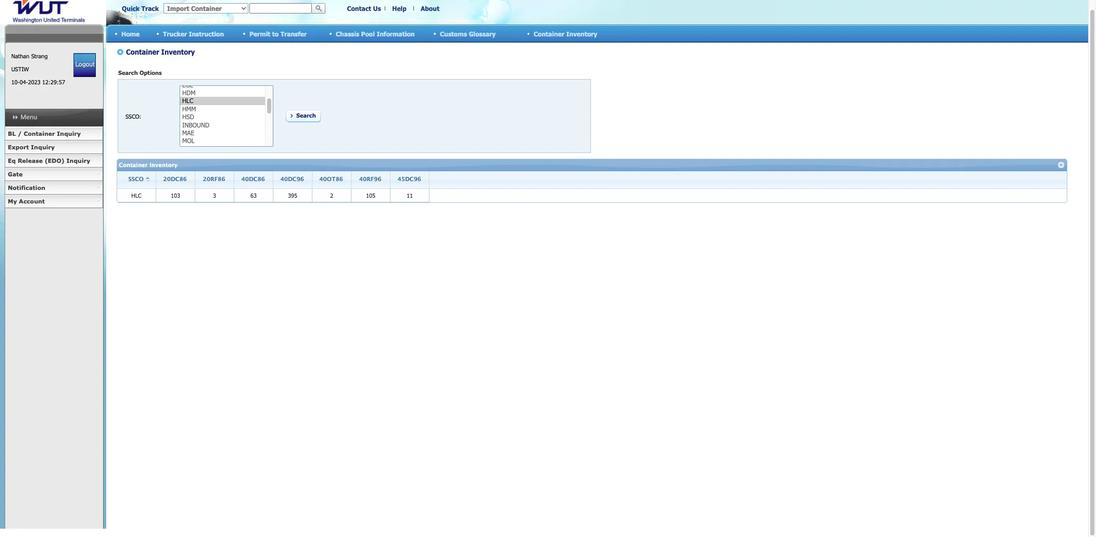 Task type: vqa. For each thing, say whether or not it's contained in the screenshot.
'05-'
no



Task type: describe. For each thing, give the bounding box(es) containing it.
0 vertical spatial container
[[534, 30, 565, 37]]

eq
[[8, 157, 16, 164]]

04-
[[20, 79, 28, 85]]

notification
[[8, 184, 45, 191]]

1 vertical spatial container
[[24, 130, 55, 137]]

eq release (edo) inquiry link
[[5, 154, 103, 168]]

/
[[18, 130, 22, 137]]

export
[[8, 144, 29, 151]]

nathan strang
[[11, 53, 48, 59]]

strang
[[31, 53, 48, 59]]

inquiry inside 'link'
[[31, 144, 55, 151]]

about
[[421, 5, 440, 12]]

trucker
[[163, 30, 187, 37]]

chassis pool information
[[336, 30, 415, 37]]

nathan
[[11, 53, 29, 59]]

my account
[[8, 198, 45, 205]]

ustiw
[[11, 66, 29, 72]]

export inquiry
[[8, 144, 55, 151]]

customs
[[440, 30, 467, 37]]

my
[[8, 198, 17, 205]]

10-
[[11, 79, 20, 85]]

glossary
[[469, 30, 496, 37]]

export inquiry link
[[5, 141, 103, 154]]

contact us
[[347, 5, 381, 12]]

10-04-2023 12:29:57
[[11, 79, 65, 85]]

12:29:57
[[42, 79, 65, 85]]



Task type: locate. For each thing, give the bounding box(es) containing it.
contact us link
[[347, 5, 381, 12]]

bl / container inquiry
[[8, 130, 81, 137]]

permit to transfer
[[250, 30, 307, 37]]

container inventory
[[534, 30, 598, 37]]

contact
[[347, 5, 371, 12]]

help link
[[392, 5, 407, 12]]

inquiry up export inquiry 'link'
[[57, 130, 81, 137]]

None text field
[[250, 3, 312, 14]]

inquiry for container
[[57, 130, 81, 137]]

gate
[[8, 171, 23, 178]]

bl / container inquiry link
[[5, 127, 103, 141]]

2023
[[28, 79, 40, 85]]

to
[[272, 30, 279, 37]]

0 vertical spatial inquiry
[[57, 130, 81, 137]]

2 vertical spatial inquiry
[[66, 157, 90, 164]]

1 vertical spatial inquiry
[[31, 144, 55, 151]]

customs glossary
[[440, 30, 496, 37]]

inventory
[[567, 30, 598, 37]]

(edo)
[[45, 157, 65, 164]]

chassis
[[336, 30, 360, 37]]

eq release (edo) inquiry
[[8, 157, 90, 164]]

login image
[[74, 53, 96, 77]]

track
[[142, 5, 159, 12]]

permit
[[250, 30, 271, 37]]

inquiry down bl / container inquiry
[[31, 144, 55, 151]]

transfer
[[281, 30, 307, 37]]

1 horizontal spatial container
[[534, 30, 565, 37]]

quick track
[[122, 5, 159, 12]]

release
[[18, 157, 43, 164]]

0 horizontal spatial container
[[24, 130, 55, 137]]

gate link
[[5, 168, 103, 181]]

inquiry
[[57, 130, 81, 137], [31, 144, 55, 151], [66, 157, 90, 164]]

information
[[377, 30, 415, 37]]

help
[[392, 5, 407, 12]]

notification link
[[5, 181, 103, 195]]

trucker instruction
[[163, 30, 224, 37]]

home
[[121, 30, 140, 37]]

pool
[[361, 30, 375, 37]]

account
[[19, 198, 45, 205]]

quick
[[122, 5, 140, 12]]

inquiry right the (edo)
[[66, 157, 90, 164]]

about link
[[421, 5, 440, 12]]

container
[[534, 30, 565, 37], [24, 130, 55, 137]]

my account link
[[5, 195, 103, 208]]

us
[[373, 5, 381, 12]]

bl
[[8, 130, 16, 137]]

inquiry for (edo)
[[66, 157, 90, 164]]

container left inventory
[[534, 30, 565, 37]]

instruction
[[189, 30, 224, 37]]

container up export inquiry
[[24, 130, 55, 137]]



